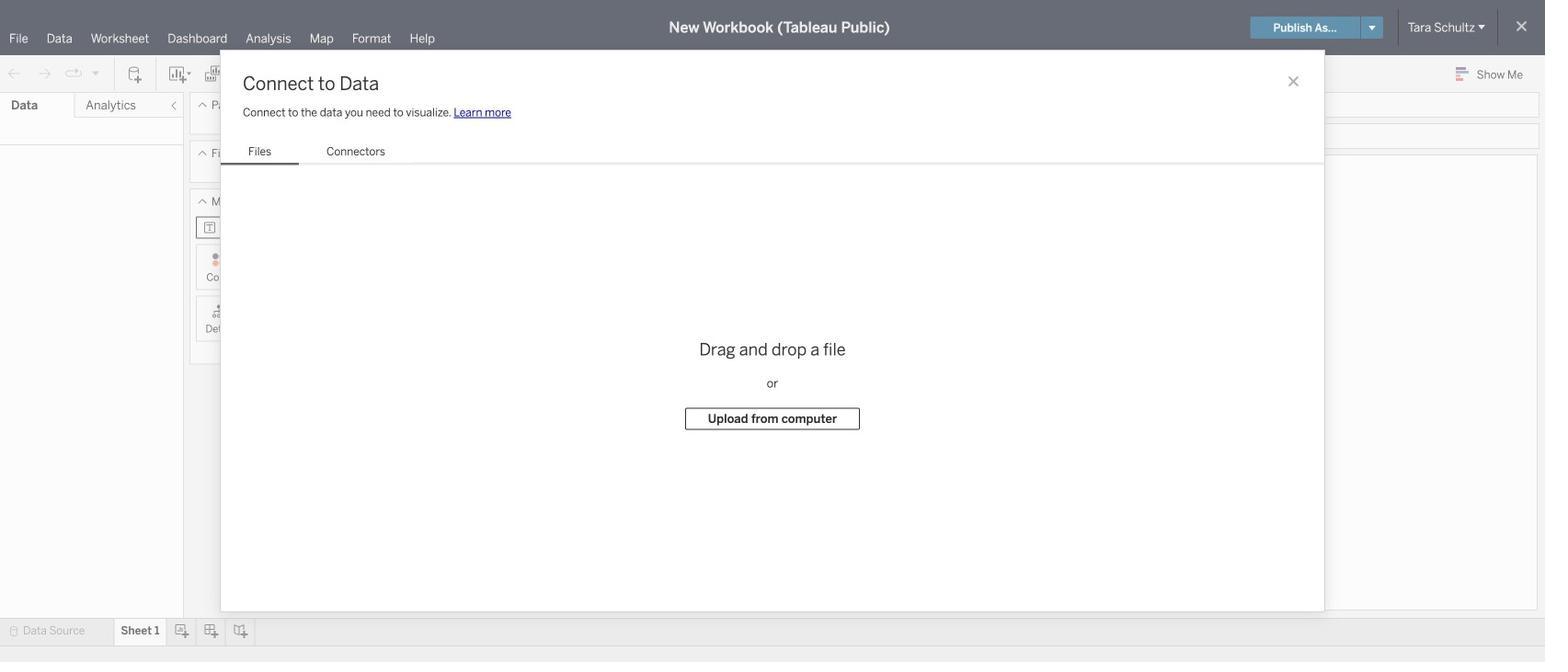 Task type: locate. For each thing, give the bounding box(es) containing it.
replay animation image right redo icon
[[64, 65, 83, 83]]

replay animation image
[[64, 65, 83, 83], [90, 67, 101, 78]]

replay animation image left new data source "image" on the left
[[90, 67, 101, 78]]

collapse image
[[168, 100, 179, 111]]

list box
[[221, 141, 413, 166]]

duplicate image
[[204, 65, 223, 83]]

1 horizontal spatial replay animation image
[[90, 67, 101, 78]]

undo image
[[6, 65, 24, 83]]

swap rows and columns image
[[286, 65, 304, 83]]



Task type: describe. For each thing, give the bounding box(es) containing it.
sort ascending image
[[315, 65, 334, 83]]

0 horizontal spatial replay animation image
[[64, 65, 83, 83]]

redo image
[[35, 65, 53, 83]]

new data source image
[[126, 65, 144, 83]]

new worksheet image
[[167, 65, 193, 83]]

totals image
[[374, 65, 396, 83]]

clear sheet image
[[234, 65, 263, 83]]

sort descending image
[[345, 65, 363, 83]]



Task type: vqa. For each thing, say whether or not it's contained in the screenshot.
Sort Ascending image
yes



